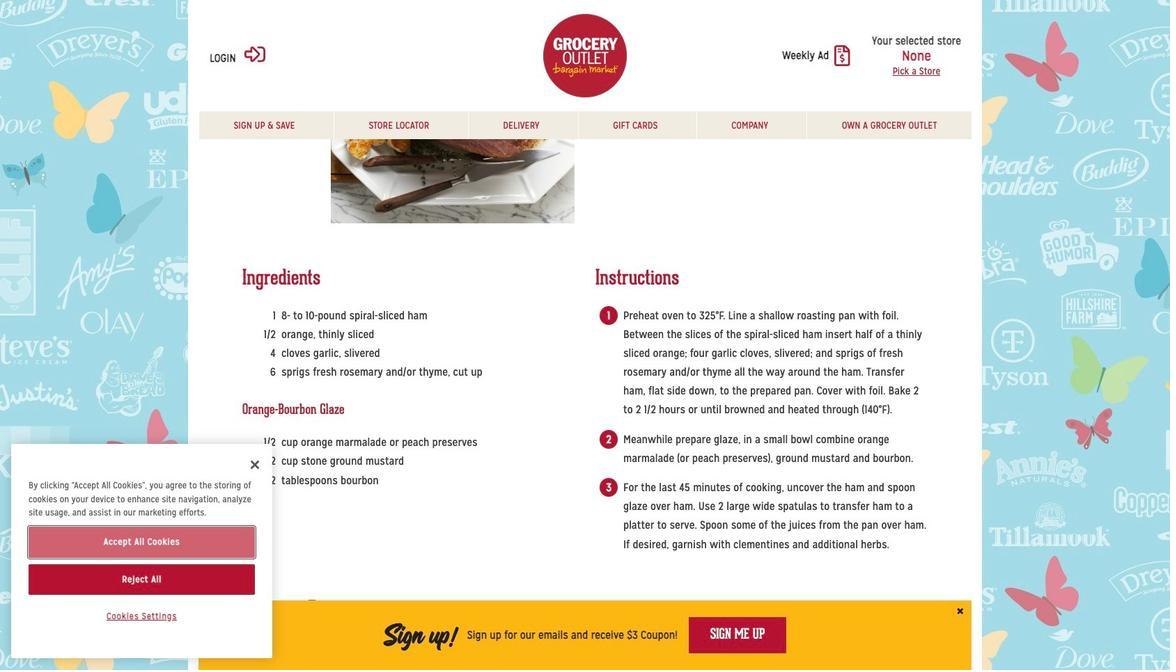 Task type: locate. For each thing, give the bounding box(es) containing it.
grocery outlet image
[[543, 14, 627, 98]]

sign in alt image
[[245, 44, 265, 65]]

navigation
[[199, 111, 972, 139]]



Task type: describe. For each thing, give the bounding box(es) containing it.
file invoice dollar image
[[835, 45, 851, 66]]



Task type: vqa. For each thing, say whether or not it's contained in the screenshot.
file invoice dollar icon
yes



